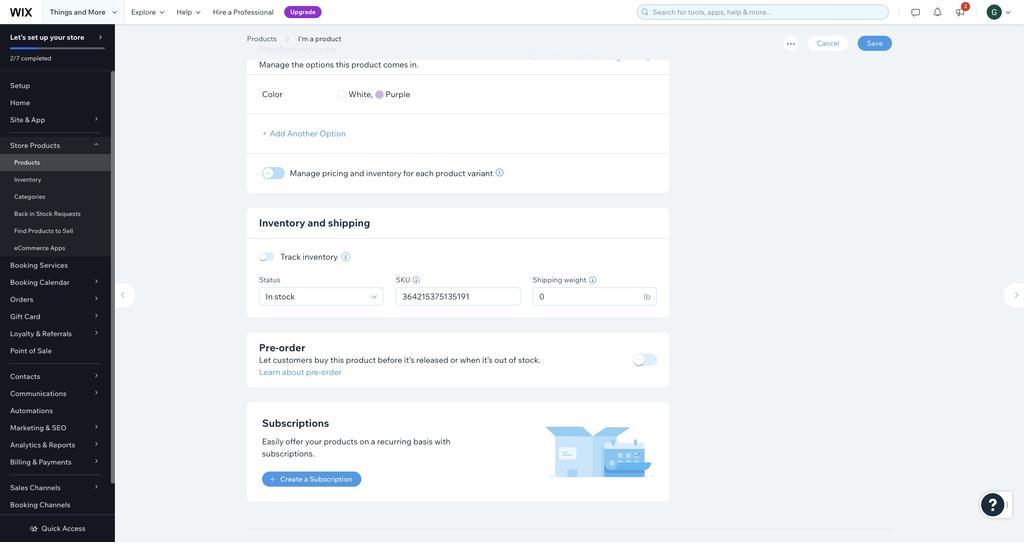 Task type: locate. For each thing, give the bounding box(es) containing it.
product inside pre-order let customers buy this product before it's released or when it's out of stock. learn about pre-order
[[346, 355, 376, 365]]

of right "out"
[[509, 355, 516, 365]]

edit
[[542, 51, 557, 61]]

1 vertical spatial inventory
[[259, 217, 305, 229]]

track inventory
[[281, 252, 338, 262]]

store
[[67, 33, 84, 42]]

1 booking from the top
[[10, 261, 38, 270]]

i'm down professional
[[247, 22, 273, 44]]

gift card
[[10, 313, 40, 322]]

i'm up the
[[298, 34, 308, 43]]

products
[[247, 34, 277, 43], [30, 141, 60, 150], [14, 159, 40, 166], [28, 227, 54, 235]]

0.0 number field
[[536, 288, 641, 305]]

2 booking from the top
[[10, 278, 38, 287]]

this up the white
[[336, 59, 350, 70]]

& inside dropdown button
[[42, 441, 47, 450]]

products link down professional
[[242, 34, 282, 44]]

options up the
[[300, 43, 337, 55]]

1 horizontal spatial of
[[509, 355, 516, 365]]

sales
[[10, 484, 28, 493]]

learn about pre-order link
[[259, 366, 342, 379]]

easily
[[262, 437, 284, 447]]

save
[[867, 39, 883, 48]]

& right 'loyalty'
[[36, 330, 41, 339]]

1 horizontal spatial and
[[308, 217, 326, 229]]

1 vertical spatial this
[[330, 355, 344, 365]]

0 vertical spatial order
[[279, 342, 305, 354]]

app
[[31, 115, 45, 124]]

1 vertical spatial inventory
[[303, 252, 338, 262]]

sell
[[62, 227, 73, 235]]

home link
[[0, 94, 111, 111]]

it's
[[404, 355, 415, 365], [482, 355, 493, 365]]

cancel button
[[808, 36, 849, 51]]

0 horizontal spatial of
[[29, 347, 36, 356]]

manage inside product options manage the options this product comes in.
[[259, 59, 290, 70]]

point of sale
[[10, 347, 52, 356]]

product inside product options manage the options this product comes in.
[[351, 59, 381, 70]]

& inside popup button
[[32, 458, 37, 467]]

released
[[416, 355, 449, 365]]

&
[[25, 115, 30, 124], [36, 330, 41, 339], [46, 424, 50, 433], [42, 441, 47, 450], [32, 458, 37, 467]]

your inside the 'easily offer your products on a recurring basis with subscriptions.'
[[305, 437, 322, 447]]

product for order
[[346, 355, 376, 365]]

i'm
[[247, 22, 273, 44], [298, 34, 308, 43]]

& left "reports"
[[42, 441, 47, 450]]

1 horizontal spatial inventory
[[259, 217, 305, 229]]

apps
[[50, 244, 65, 252]]

0 vertical spatial manage
[[259, 59, 290, 70]]

Search for tools, apps, help & more... field
[[650, 5, 886, 19]]

2 vertical spatial booking
[[10, 501, 38, 510]]

services
[[39, 261, 68, 270]]

booking for booking calendar
[[10, 278, 38, 287]]

setup
[[10, 81, 30, 90]]

quick
[[41, 525, 61, 534]]

weight
[[564, 276, 587, 285]]

0 horizontal spatial your
[[50, 33, 65, 42]]

None field
[[263, 288, 369, 305], [399, 288, 517, 305], [263, 288, 369, 305], [399, 288, 517, 305]]

0 horizontal spatial i'm
[[247, 22, 273, 44]]

1 vertical spatial manage
[[290, 168, 320, 178]]

& left seo
[[46, 424, 50, 433]]

& for analytics
[[42, 441, 47, 450]]

options
[[300, 43, 337, 55], [306, 59, 334, 70]]

subscription
[[310, 475, 352, 484]]

1 horizontal spatial products link
[[242, 34, 282, 44]]

0 vertical spatial channels
[[30, 484, 61, 493]]

1 horizontal spatial it's
[[482, 355, 493, 365]]

inventory right track
[[303, 252, 338, 262]]

inventory up categories
[[14, 176, 41, 183]]

1 vertical spatial products link
[[0, 154, 111, 171]]

find
[[14, 227, 27, 235]]

info tooltip image
[[496, 169, 504, 177]]

ecommerce
[[14, 244, 49, 252]]

and
[[74, 8, 87, 17], [350, 168, 364, 178], [308, 217, 326, 229]]

a inside button
[[304, 475, 308, 484]]

inventory link
[[0, 171, 111, 189]]

& right billing
[[32, 458, 37, 467]]

0 horizontal spatial inventory
[[303, 252, 338, 262]]

in.
[[410, 59, 419, 70]]

options right the
[[306, 59, 334, 70]]

track
[[281, 252, 301, 262]]

0 horizontal spatial it's
[[404, 355, 415, 365]]

it's left "out"
[[482, 355, 493, 365]]

channels for sales channels
[[30, 484, 61, 493]]

connected
[[559, 51, 600, 61]]

find products to sell
[[14, 227, 73, 235]]

2/7
[[10, 54, 20, 62]]

home
[[10, 98, 30, 107]]

and for more
[[74, 8, 87, 17]]

analytics & reports
[[10, 441, 75, 450]]

out
[[494, 355, 507, 365]]

things
[[50, 8, 72, 17]]

and right pricing
[[350, 168, 364, 178]]

products down professional
[[247, 34, 277, 43]]

& for marketing
[[46, 424, 50, 433]]

channels down sales channels popup button
[[39, 501, 70, 510]]

of inside point of sale link
[[29, 347, 36, 356]]

0 vertical spatial inventory
[[14, 176, 41, 183]]

site & app
[[10, 115, 45, 124]]

products up ecommerce apps
[[28, 227, 54, 235]]

loyalty & referrals
[[10, 330, 72, 339]]

0 horizontal spatial products link
[[0, 154, 111, 171]]

and left shipping on the top left of page
[[308, 217, 326, 229]]

or
[[450, 355, 458, 365]]

sku
[[396, 276, 410, 285]]

sales channels
[[10, 484, 61, 493]]

0 vertical spatial your
[[50, 33, 65, 42]]

products inside i'm a product form
[[247, 34, 277, 43]]

1 vertical spatial channels
[[39, 501, 70, 510]]

booking up 'orders'
[[10, 278, 38, 287]]

1 horizontal spatial i'm
[[298, 34, 308, 43]]

i'm a product form
[[110, 0, 1024, 543]]

products link down store products
[[0, 154, 111, 171]]

1 vertical spatial booking
[[10, 278, 38, 287]]

manage left pricing
[[290, 168, 320, 178]]

0 vertical spatial and
[[74, 8, 87, 17]]

of left the sale
[[29, 347, 36, 356]]

marketing & seo button
[[0, 420, 111, 437]]

this right buy
[[330, 355, 344, 365]]

2 vertical spatial and
[[308, 217, 326, 229]]

pricing
[[322, 168, 348, 178]]

0 vertical spatial this
[[336, 59, 350, 70]]

booking down ecommerce
[[10, 261, 38, 270]]

products link inside i'm a product form
[[242, 34, 282, 44]]

another
[[287, 129, 318, 139]]

marketing
[[10, 424, 44, 433]]

0 vertical spatial inventory
[[366, 168, 401, 178]]

inventory left for
[[366, 168, 401, 178]]

0 vertical spatial booking
[[10, 261, 38, 270]]

& right site
[[25, 115, 30, 124]]

,
[[371, 89, 373, 99]]

back in stock requests
[[14, 210, 81, 218]]

1 vertical spatial order
[[321, 367, 342, 378]]

cancel
[[817, 39, 839, 48]]

products right the store
[[30, 141, 60, 150]]

0 horizontal spatial inventory
[[14, 176, 41, 183]]

your
[[50, 33, 65, 42], [305, 437, 322, 447]]

inventory for inventory and shipping
[[259, 217, 305, 229]]

order down buy
[[321, 367, 342, 378]]

inventory inside sidebar element
[[14, 176, 41, 183]]

2 horizontal spatial and
[[350, 168, 364, 178]]

it's right before
[[404, 355, 415, 365]]

i'm a product
[[247, 22, 361, 44], [298, 34, 341, 43]]

booking inside popup button
[[10, 278, 38, 287]]

2
[[964, 3, 967, 10]]

edit connected images button
[[525, 47, 635, 65]]

billing & payments button
[[0, 454, 111, 471]]

inventory up track
[[259, 217, 305, 229]]

channels inside popup button
[[30, 484, 61, 493]]

your right offer
[[305, 437, 322, 447]]

inventory inside i'm a product form
[[259, 217, 305, 229]]

products
[[324, 437, 358, 447]]

edit connected images
[[542, 51, 630, 61]]

save button
[[858, 36, 892, 51]]

manage down the product
[[259, 59, 290, 70]]

& inside 'dropdown button'
[[46, 424, 50, 433]]

variant
[[467, 168, 493, 178]]

this inside product options manage the options this product comes in.
[[336, 59, 350, 70]]

inventory for inventory
[[14, 176, 41, 183]]

1 vertical spatial your
[[305, 437, 322, 447]]

point
[[10, 347, 27, 356]]

0 horizontal spatial manage
[[259, 59, 290, 70]]

hire
[[213, 8, 226, 17]]

and left more
[[74, 8, 87, 17]]

referrals
[[42, 330, 72, 339]]

order up customers
[[279, 342, 305, 354]]

manage pricing and inventory for each product variant
[[290, 168, 493, 178]]

products inside popup button
[[30, 141, 60, 150]]

0 vertical spatial products link
[[242, 34, 282, 44]]

booking for booking services
[[10, 261, 38, 270]]

this for options
[[336, 59, 350, 70]]

3 booking from the top
[[10, 501, 38, 510]]

back in stock requests link
[[0, 206, 111, 223]]

payments
[[39, 458, 72, 467]]

for
[[403, 168, 414, 178]]

this inside pre-order let customers buy this product before it's released or when it's out of stock. learn about pre-order
[[330, 355, 344, 365]]

inventory
[[14, 176, 41, 183], [259, 217, 305, 229]]

0 horizontal spatial and
[[74, 8, 87, 17]]

and for shipping
[[308, 217, 326, 229]]

1 horizontal spatial inventory
[[366, 168, 401, 178]]

channels up "booking channels"
[[30, 484, 61, 493]]

about
[[282, 367, 304, 378]]

edit option link image
[[530, 52, 540, 60]]

booking down sales
[[10, 501, 38, 510]]

1 horizontal spatial your
[[305, 437, 322, 447]]

inventory
[[366, 168, 401, 178], [303, 252, 338, 262]]

in
[[30, 210, 35, 218]]

product for pricing
[[436, 168, 466, 178]]

your right the up
[[50, 33, 65, 42]]

white
[[349, 89, 371, 99]]

2 it's from the left
[[482, 355, 493, 365]]

color
[[262, 89, 283, 99]]

orders button
[[0, 291, 111, 308]]

contacts
[[10, 372, 40, 382]]



Task type: describe. For each thing, give the bounding box(es) containing it.
products down the store
[[14, 159, 40, 166]]

back
[[14, 210, 28, 218]]

when
[[460, 355, 480, 365]]

subscriptions.
[[262, 449, 315, 459]]

to
[[55, 227, 61, 235]]

offer
[[285, 437, 303, 447]]

site & app button
[[0, 111, 111, 129]]

up
[[40, 33, 48, 42]]

1 vertical spatial options
[[306, 59, 334, 70]]

site
[[10, 115, 23, 124]]

let's set up your store
[[10, 33, 84, 42]]

& for loyalty
[[36, 330, 41, 339]]

gift
[[10, 313, 23, 322]]

buy
[[314, 355, 329, 365]]

things and more
[[50, 8, 106, 17]]

0 vertical spatial options
[[300, 43, 337, 55]]

status
[[259, 276, 280, 285]]

help
[[177, 8, 192, 17]]

each
[[416, 168, 434, 178]]

shipping
[[533, 276, 562, 285]]

easily offer your products on a recurring basis with subscriptions.
[[262, 437, 451, 459]]

billing
[[10, 458, 31, 467]]

add
[[270, 129, 285, 139]]

orders
[[10, 295, 33, 304]]

loyalty
[[10, 330, 34, 339]]

& for billing
[[32, 458, 37, 467]]

0 horizontal spatial order
[[279, 342, 305, 354]]

booking for booking channels
[[10, 501, 38, 510]]

booking services
[[10, 261, 68, 270]]

calendar
[[39, 278, 70, 287]]

customers
[[273, 355, 313, 365]]

product for options
[[351, 59, 381, 70]]

first time_stores_subsciptions and reccuring orders_calender and box copy image
[[546, 427, 654, 478]]

booking channels link
[[0, 497, 111, 514]]

channels for booking channels
[[39, 501, 70, 510]]

create a subscription button
[[262, 472, 361, 487]]

professional
[[233, 8, 274, 17]]

explore
[[131, 8, 156, 17]]

store
[[10, 141, 28, 150]]

hire a professional
[[213, 8, 274, 17]]

reports
[[49, 441, 75, 450]]

option
[[320, 129, 346, 139]]

communications
[[10, 390, 67, 399]]

before
[[378, 355, 402, 365]]

billing & payments
[[10, 458, 72, 467]]

completed
[[21, 54, 51, 62]]

of inside pre-order let customers buy this product before it's released or when it's out of stock. learn about pre-order
[[509, 355, 516, 365]]

shipping
[[328, 217, 370, 229]]

point of sale link
[[0, 343, 111, 360]]

a inside the 'easily offer your products on a recurring basis with subscriptions.'
[[371, 437, 375, 447]]

stock
[[36, 210, 53, 218]]

1 vertical spatial and
[[350, 168, 364, 178]]

create
[[280, 475, 303, 484]]

store products button
[[0, 137, 111, 154]]

1 horizontal spatial order
[[321, 367, 342, 378]]

subscriptions
[[262, 417, 329, 430]]

1 horizontal spatial manage
[[290, 168, 320, 178]]

booking calendar button
[[0, 274, 111, 291]]

1 it's from the left
[[404, 355, 415, 365]]

categories
[[14, 193, 45, 201]]

basis
[[413, 437, 433, 447]]

categories link
[[0, 189, 111, 206]]

sidebar element
[[0, 24, 115, 543]]

2 button
[[949, 0, 971, 24]]

contacts button
[[0, 368, 111, 386]]

booking services link
[[0, 257, 111, 274]]

this for order
[[330, 355, 344, 365]]

quick access
[[41, 525, 86, 534]]

find products to sell link
[[0, 223, 111, 240]]

your inside sidebar element
[[50, 33, 65, 42]]

product options manage the options this product comes in.
[[259, 43, 419, 70]]

requests
[[54, 210, 81, 218]]

loyalty & referrals button
[[0, 326, 111, 343]]

booking channels
[[10, 501, 70, 510]]

& for site
[[25, 115, 30, 124]]

let
[[259, 355, 271, 365]]

2/7 completed
[[10, 54, 51, 62]]

on
[[360, 437, 369, 447]]

product
[[259, 43, 298, 55]]

inventory and shipping
[[259, 217, 370, 229]]

upgrade button
[[284, 6, 322, 18]]

purple
[[386, 89, 410, 99]]

automations link
[[0, 403, 111, 420]]

images
[[602, 51, 630, 61]]

stock.
[[518, 355, 541, 365]]

with
[[435, 437, 451, 447]]

marketing & seo
[[10, 424, 67, 433]]

pre-order let customers buy this product before it's released or when it's out of stock. learn about pre-order
[[259, 342, 541, 378]]

help button
[[171, 0, 207, 24]]

analytics & reports button
[[0, 437, 111, 454]]

shipping weight
[[533, 276, 587, 285]]



Task type: vqa. For each thing, say whether or not it's contained in the screenshot.
THE MOBILE
no



